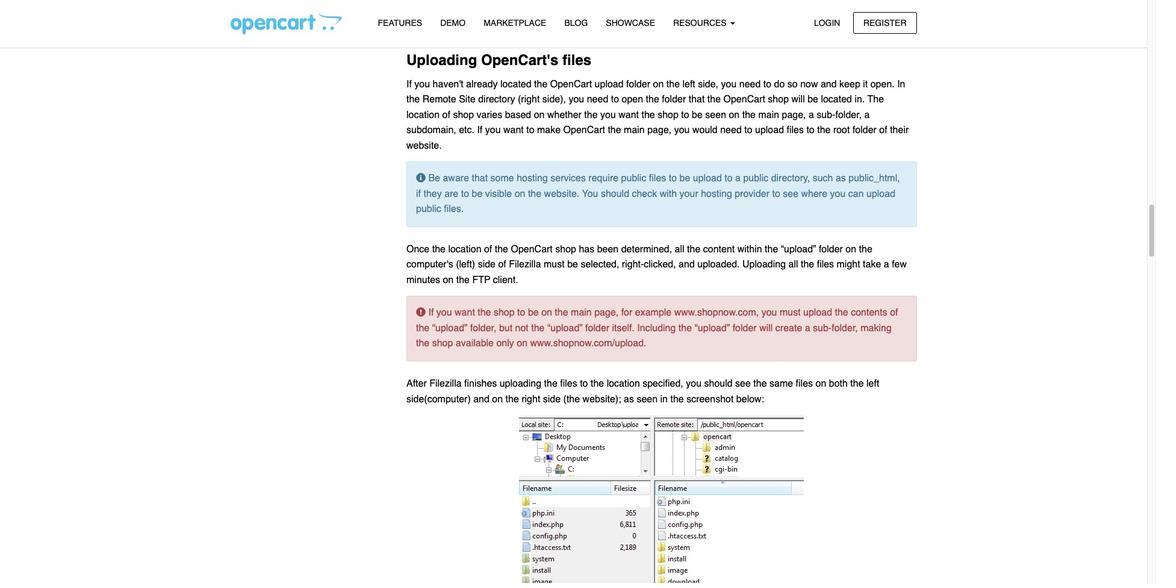 Task type: vqa. For each thing, say whether or not it's contained in the screenshot.
cover
no



Task type: describe. For each thing, give the bounding box(es) containing it.
not
[[515, 323, 529, 334]]

info circle image
[[416, 173, 426, 183]]

2 vertical spatial need
[[721, 125, 742, 136]]

are
[[445, 188, 459, 199]]

uploading opencart's files
[[407, 52, 592, 69]]

subdomain,
[[407, 125, 456, 136]]

whether
[[547, 110, 582, 120]]

1 vertical spatial need
[[587, 94, 609, 105]]

you right exclamation circle image
[[437, 307, 452, 318]]

to inside if you want the shop to be on the main page, for example www.shopnow.com, you must upload the contents of the "upload" folder, but not the "upload" folder itself. including the "upload" folder will create a sub-folder, making the shop available only on www.shopnow.com/upload.
[[517, 307, 526, 318]]

page, inside if you want the shop to be on the main page, for example www.shopnow.com, you must upload the contents of the "upload" folder, but not the "upload" folder itself. including the "upload" folder will create a sub-folder, making the shop available only on www.shopnow.com/upload.
[[595, 307, 619, 318]]

blog
[[565, 18, 588, 28]]

after filezilla finishes uploading the files to the location specified, you should see the same files on both the left side(computer) and on the right side (the website); as seen in the screenshot below:
[[407, 378, 880, 405]]

1 vertical spatial if
[[477, 125, 483, 136]]

side),
[[543, 94, 566, 105]]

upload inside if you want the shop to be on the main page, for example www.shopnow.com, you must upload the contents of the "upload" folder, but not the "upload" folder itself. including the "upload" folder will create a sub-folder, making the shop available only on www.shopnow.com/upload.
[[804, 307, 832, 318]]

location inside once the location of the opencart shop has been determined, all the content within the "upload" folder on the computer's (left) side of filezilla must be selected, right-clicked, and uploaded. uploading all the files might take a few minutes on the ftp client.
[[448, 244, 482, 255]]

services
[[551, 173, 586, 184]]

files.
[[444, 204, 464, 215]]

check
[[632, 188, 657, 199]]

0 vertical spatial page,
[[782, 110, 806, 120]]

folder, up the available
[[470, 323, 497, 334]]

should inside after filezilla finishes uploading the files to the location specified, you should see the same files on both the left side(computer) and on the right side (the website); as seen in the screenshot below:
[[704, 378, 733, 389]]

register link
[[853, 12, 917, 34]]

if
[[416, 188, 421, 199]]

below:
[[737, 394, 764, 405]]

login link
[[804, 12, 851, 34]]

demo
[[440, 18, 466, 28]]

right
[[522, 394, 541, 405]]

website. inside 'if you haven't already located the opencart upload folder on the left side, you need to do so now and keep it open. in the remote site directory (right side), you need to open the folder that the opencart shop will be located in. the location of shop varies based on whether the you want the shop to be seen on the main page, a sub-folder, a subdomain, etc. if you want to make opencart the main page, you would need to upload files to the root folder of their website.'
[[407, 140, 442, 151]]

demo link
[[431, 13, 475, 34]]

open
[[622, 94, 643, 105]]

so
[[788, 79, 798, 90]]

clicked,
[[644, 259, 676, 270]]

(the
[[564, 394, 580, 405]]

making
[[861, 323, 892, 334]]

contents
[[851, 307, 888, 318]]

with
[[660, 188, 677, 199]]

root
[[834, 125, 850, 136]]

after
[[407, 378, 427, 389]]

if you want the shop to be on the main page, for example www.shopnow.com, you must upload the contents of the "upload" folder, but not the "upload" folder itself. including the "upload" folder will create a sub-folder, making the shop available only on www.shopnow.com/upload. alert
[[407, 296, 917, 361]]

do
[[774, 79, 785, 90]]

aware
[[443, 173, 469, 184]]

computer's
[[407, 259, 453, 270]]

opencart - open source shopping cart solution image
[[230, 13, 342, 34]]

"upload" up the available
[[432, 323, 468, 334]]

folder up the www.shopnow.com/upload.
[[586, 323, 610, 334]]

website. inside be aware that some hosting services require public files to be upload to a public directory, such as public_html, if they are to be visible on the website. you should check with your hosting provider to see where you can upload public files.
[[544, 188, 580, 199]]

marketplace
[[484, 18, 547, 28]]

require
[[589, 173, 619, 184]]

minutes
[[407, 275, 440, 286]]

be aware that some hosting services require public files to be upload to a public directory, such as public_html, if they are to be visible on the website. you should check with your hosting provider to see where you can upload public files. alert
[[407, 161, 917, 227]]

1 horizontal spatial public
[[621, 173, 647, 184]]

within
[[738, 244, 762, 255]]

login
[[814, 18, 841, 27]]

be down now
[[808, 94, 819, 105]]

folder, down contents
[[832, 323, 858, 334]]

0 vertical spatial want
[[619, 110, 639, 120]]

filezilla site manager image
[[505, 0, 819, 37]]

0 vertical spatial uploading
[[407, 52, 477, 69]]

and inside 'if you haven't already located the opencart upload folder on the left side, you need to do so now and keep it open. in the remote site directory (right side), you need to open the folder that the opencart shop will be located in. the location of shop varies based on whether the you want the shop to be seen on the main page, a sub-folder, a subdomain, etc. if you want to make opencart the main page, you would need to upload files to the root folder of their website.'
[[821, 79, 837, 90]]

"upload" down www.shopnow.com,
[[695, 323, 730, 334]]

such
[[813, 173, 833, 184]]

opencart's
[[481, 52, 559, 69]]

varies
[[477, 110, 502, 120]]

opencart inside once the location of the opencart shop has been determined, all the content within the "upload" folder on the computer's (left) side of filezilla must be selected, right-clicked, and uploaded. uploading all the files might take a few minutes on the ftp client.
[[511, 244, 553, 255]]

now
[[801, 79, 818, 90]]

you up whether
[[569, 94, 584, 105]]

uploaded.
[[698, 259, 740, 270]]

of down remote
[[442, 110, 451, 120]]

you left would
[[674, 125, 690, 136]]

website);
[[583, 394, 621, 405]]

the
[[868, 94, 884, 105]]

take
[[863, 259, 881, 270]]

side(computer)
[[407, 394, 471, 405]]

a inside if you want the shop to be on the main page, for example www.shopnow.com, you must upload the contents of the "upload" folder, but not the "upload" folder itself. including the "upload" folder will create a sub-folder, making the shop available only on www.shopnow.com/upload.
[[805, 323, 811, 334]]

showcase
[[606, 18, 655, 28]]

www.shopnow.com,
[[674, 307, 759, 318]]

you up remote
[[415, 79, 430, 90]]

0 vertical spatial need
[[740, 79, 761, 90]]

remote
[[423, 94, 456, 105]]

must inside once the location of the opencart shop has been determined, all the content within the "upload" folder on the computer's (left) side of filezilla must be selected, right-clicked, and uploaded. uploading all the files might take a few minutes on the ftp client.
[[544, 259, 565, 270]]

1 horizontal spatial want
[[504, 125, 524, 136]]

it
[[863, 79, 868, 90]]

be left 'visible'
[[472, 188, 483, 199]]

(right
[[518, 94, 540, 105]]

register
[[864, 18, 907, 27]]

some
[[491, 173, 514, 184]]

0 horizontal spatial public
[[416, 204, 441, 215]]

files inside 'if you haven't already located the opencart upload folder on the left side, you need to do so now and keep it open. in the remote site directory (right side), you need to open the folder that the opencart shop will be located in. the location of shop varies based on whether the you want the shop to be seen on the main page, a sub-folder, a subdomain, etc. if you want to make opencart the main page, you would need to upload files to the root folder of their website.'
[[787, 125, 804, 136]]

etc.
[[459, 125, 475, 136]]

filezilla inside after filezilla finishes uploading the files to the location specified, you should see the same files on both the left side(computer) and on the right side (the website); as seen in the screenshot below:
[[430, 378, 462, 389]]

you down varies on the left
[[485, 125, 501, 136]]

a inside be aware that some hosting services require public files to be upload to a public directory, such as public_html, if they are to be visible on the website. you should check with your hosting provider to see where you can upload public files.
[[736, 173, 741, 184]]

finishes
[[464, 378, 497, 389]]

haven't
[[433, 79, 464, 90]]

once the location of the opencart shop has been determined, all the content within the "upload" folder on the computer's (left) side of filezilla must be selected, right-clicked, and uploaded. uploading all the files might take a few minutes on the ftp client.
[[407, 244, 907, 286]]

be aware that some hosting services require public files to be upload to a public directory, such as public_html, if they are to be visible on the website. you should check with your hosting provider to see where you can upload public files.
[[416, 173, 900, 215]]

create
[[776, 323, 803, 334]]

files inside once the location of the opencart shop has been determined, all the content within the "upload" folder on the computer's (left) side of filezilla must be selected, right-clicked, and uploaded. uploading all the files might take a few minutes on the ftp client.
[[817, 259, 834, 270]]

folder, inside 'if you haven't already located the opencart upload folder on the left side, you need to do so now and keep it open. in the remote site directory (right side), you need to open the folder that the opencart shop will be located in. the location of shop varies based on whether the you want the shop to be seen on the main page, a sub-folder, a subdomain, etc. if you want to make opencart the main page, you would need to upload files to the root folder of their website.'
[[836, 110, 862, 120]]

right-
[[622, 259, 644, 270]]

determined,
[[621, 244, 672, 255]]

upload down "public_html,"
[[867, 188, 896, 199]]

and inside once the location of the opencart shop has been determined, all the content within the "upload" folder on the computer's (left) side of filezilla must be selected, right-clicked, and uploaded. uploading all the files might take a few minutes on the ftp client.
[[679, 259, 695, 270]]

for
[[621, 307, 633, 318]]

where
[[801, 188, 828, 199]]

features link
[[369, 13, 431, 34]]

1 horizontal spatial page,
[[648, 125, 672, 136]]

the inside be aware that some hosting services require public files to be upload to a public directory, such as public_html, if they are to be visible on the website. you should check with your hosting provider to see where you can upload public files.
[[528, 188, 542, 199]]

that inside be aware that some hosting services require public files to be upload to a public directory, such as public_html, if they are to be visible on the website. you should check with your hosting provider to see where you can upload public files.
[[472, 173, 488, 184]]

few
[[892, 259, 907, 270]]

as inside be aware that some hosting services require public files to be upload to a public directory, such as public_html, if they are to be visible on the website. you should check with your hosting provider to see where you can upload public files.
[[836, 173, 846, 184]]

be inside if you want the shop to be on the main page, for example www.shopnow.com, you must upload the contents of the "upload" folder, but not the "upload" folder itself. including the "upload" folder will create a sub-folder, making the shop available only on www.shopnow.com/upload.
[[528, 307, 539, 318]]

1 vertical spatial main
[[624, 125, 645, 136]]

to inside after filezilla finishes uploading the files to the location specified, you should see the same files on both the left side(computer) and on the right side (the website); as seen in the screenshot below:
[[580, 378, 588, 389]]

files down blog link
[[563, 52, 592, 69]]

showcase link
[[597, 13, 664, 34]]

you right side,
[[721, 79, 737, 90]]

www.shopnow.com/upload.
[[530, 338, 647, 349]]

they
[[424, 188, 442, 199]]



Task type: locate. For each thing, give the bounding box(es) containing it.
of inside if you want the shop to be on the main page, for example www.shopnow.com, you must upload the contents of the "upload" folder, but not the "upload" folder itself. including the "upload" folder will create a sub-folder, making the shop available only on www.shopnow.com/upload.
[[890, 307, 898, 318]]

0 vertical spatial main
[[759, 110, 779, 120]]

must inside if you want the shop to be on the main page, for example www.shopnow.com, you must upload the contents of the "upload" folder, but not the "upload" folder itself. including the "upload" folder will create a sub-folder, making the shop available only on www.shopnow.com/upload.
[[780, 307, 801, 318]]

1 vertical spatial filezilla
[[430, 378, 462, 389]]

visible
[[485, 188, 512, 199]]

of left their
[[880, 125, 888, 136]]

itself.
[[612, 323, 635, 334]]

0 horizontal spatial must
[[544, 259, 565, 270]]

0 vertical spatial location
[[407, 110, 440, 120]]

be inside once the location of the opencart shop has been determined, all the content within the "upload" folder on the computer's (left) side of filezilla must be selected, right-clicked, and uploaded. uploading all the files might take a few minutes on the ftp client.
[[567, 259, 578, 270]]

page, left would
[[648, 125, 672, 136]]

0 horizontal spatial that
[[472, 173, 488, 184]]

a left few at the right top of page
[[884, 259, 889, 270]]

blog link
[[556, 13, 597, 34]]

filezilla file transfer-png image
[[519, 415, 805, 583]]

upload down the do
[[755, 125, 784, 136]]

page,
[[782, 110, 806, 120], [648, 125, 672, 136], [595, 307, 619, 318]]

you
[[415, 79, 430, 90], [721, 79, 737, 90], [569, 94, 584, 105], [601, 110, 616, 120], [485, 125, 501, 136], [674, 125, 690, 136], [830, 188, 846, 199], [437, 307, 452, 318], [762, 307, 777, 318], [686, 378, 702, 389]]

must up "create"
[[780, 307, 801, 318]]

1 horizontal spatial must
[[780, 307, 801, 318]]

main down open
[[624, 125, 645, 136]]

2 horizontal spatial main
[[759, 110, 779, 120]]

folder
[[626, 79, 651, 90], [662, 94, 686, 105], [853, 125, 877, 136], [819, 244, 843, 255], [586, 323, 610, 334], [733, 323, 757, 334]]

if
[[407, 79, 412, 90], [477, 125, 483, 136], [429, 307, 434, 318]]

to
[[764, 79, 772, 90], [611, 94, 619, 105], [681, 110, 689, 120], [527, 125, 535, 136], [745, 125, 753, 136], [807, 125, 815, 136], [669, 173, 677, 184], [725, 173, 733, 184], [461, 188, 469, 199], [772, 188, 781, 199], [517, 307, 526, 318], [580, 378, 588, 389]]

2 vertical spatial and
[[474, 394, 490, 405]]

upload up open
[[595, 79, 624, 90]]

0 horizontal spatial should
[[601, 188, 629, 199]]

0 horizontal spatial hosting
[[517, 173, 548, 184]]

2 horizontal spatial and
[[821, 79, 837, 90]]

2 vertical spatial main
[[571, 307, 592, 318]]

0 horizontal spatial uploading
[[407, 52, 477, 69]]

0 vertical spatial filezilla
[[509, 259, 541, 270]]

sub- up root
[[817, 110, 836, 120]]

upload
[[595, 79, 624, 90], [755, 125, 784, 136], [693, 173, 722, 184], [867, 188, 896, 199], [804, 307, 832, 318]]

exclamation circle image
[[416, 307, 426, 317]]

be up the your
[[680, 173, 691, 184]]

0 vertical spatial seen
[[706, 110, 726, 120]]

can
[[849, 188, 864, 199]]

uploading down within
[[743, 259, 786, 270]]

make
[[537, 125, 561, 136]]

and inside after filezilla finishes uploading the files to the location specified, you should see the same files on both the left side(computer) and on the right side (the website); as seen in the screenshot below:
[[474, 394, 490, 405]]

folder right open
[[662, 94, 686, 105]]

as right such
[[836, 173, 846, 184]]

1 horizontal spatial main
[[624, 125, 645, 136]]

page, left for
[[595, 307, 619, 318]]

open.
[[871, 79, 895, 90]]

0 horizontal spatial located
[[501, 79, 532, 90]]

"upload" inside once the location of the opencart shop has been determined, all the content within the "upload" folder on the computer's (left) side of filezilla must be selected, right-clicked, and uploaded. uploading all the files might take a few minutes on the ftp client.
[[781, 244, 816, 255]]

be up not
[[528, 307, 539, 318]]

sub- inside if you want the shop to be on the main page, for example www.shopnow.com, you must upload the contents of the "upload" folder, but not the "upload" folder itself. including the "upload" folder will create a sub-folder, making the shop available only on www.shopnow.com/upload.
[[813, 323, 832, 334]]

files up (the
[[560, 378, 577, 389]]

0 horizontal spatial all
[[675, 244, 685, 255]]

and down finishes
[[474, 394, 490, 405]]

main down the do
[[759, 110, 779, 120]]

1 horizontal spatial and
[[679, 259, 695, 270]]

1 vertical spatial side
[[543, 394, 561, 405]]

been
[[597, 244, 619, 255]]

left left side,
[[683, 79, 696, 90]]

upload up the your
[[693, 173, 722, 184]]

once
[[407, 244, 430, 255]]

want inside if you want the shop to be on the main page, for example www.shopnow.com, you must upload the contents of the "upload" folder, but not the "upload" folder itself. including the "upload" folder will create a sub-folder, making the shop available only on www.shopnow.com/upload.
[[455, 307, 475, 318]]

seen left the in
[[637, 394, 658, 405]]

that inside 'if you haven't already located the opencart upload folder on the left side, you need to do so now and keep it open. in the remote site directory (right side), you need to open the folder that the opencart shop will be located in. the location of shop varies based on whether the you want the shop to be seen on the main page, a sub-folder, a subdomain, etc. if you want to make opencart the main page, you would need to upload files to the root folder of their website.'
[[689, 94, 705, 105]]

uploading inside once the location of the opencart shop has been determined, all the content within the "upload" folder on the computer's (left) side of filezilla must be selected, right-clicked, and uploaded. uploading all the files might take a few minutes on the ftp client.
[[743, 259, 786, 270]]

uploading up haven't
[[407, 52, 477, 69]]

want down 'based'
[[504, 125, 524, 136]]

if right exclamation circle image
[[429, 307, 434, 318]]

1 vertical spatial location
[[448, 244, 482, 255]]

left right both
[[867, 378, 880, 389]]

ftp
[[472, 275, 491, 286]]

folder inside once the location of the opencart shop has been determined, all the content within the "upload" folder on the computer's (left) side of filezilla must be selected, right-clicked, and uploaded. uploading all the files might take a few minutes on the ftp client.
[[819, 244, 843, 255]]

0 vertical spatial that
[[689, 94, 705, 105]]

will inside if you want the shop to be on the main page, for example www.shopnow.com, you must upload the contents of the "upload" folder, but not the "upload" folder itself. including the "upload" folder will create a sub-folder, making the shop available only on www.shopnow.com/upload.
[[760, 323, 773, 334]]

you right whether
[[601, 110, 616, 120]]

example
[[635, 307, 672, 318]]

sub- inside 'if you haven't already located the opencart upload folder on the left side, you need to do so now and keep it open. in the remote site directory (right side), you need to open the folder that the opencart shop will be located in. the location of shop varies based on whether the you want the shop to be seen on the main page, a sub-folder, a subdomain, etc. if you want to make opencart the main page, you would need to upload files to the root folder of their website.'
[[817, 110, 836, 120]]

you inside after filezilla finishes uploading the files to the location specified, you should see the same files on both the left side(computer) and on the right side (the website); as seen in the screenshot below:
[[686, 378, 702, 389]]

want
[[619, 110, 639, 120], [504, 125, 524, 136], [455, 307, 475, 318]]

would
[[693, 125, 718, 136]]

1 vertical spatial website.
[[544, 188, 580, 199]]

should down require
[[601, 188, 629, 199]]

must left selected,
[[544, 259, 565, 270]]

but
[[499, 323, 513, 334]]

files down so
[[787, 125, 804, 136]]

files right same
[[796, 378, 813, 389]]

folder, up root
[[836, 110, 862, 120]]

main up the www.shopnow.com/upload.
[[571, 307, 592, 318]]

0 horizontal spatial if
[[407, 79, 412, 90]]

files
[[563, 52, 592, 69], [787, 125, 804, 136], [649, 173, 666, 184], [817, 259, 834, 270], [560, 378, 577, 389], [796, 378, 813, 389]]

0 horizontal spatial website.
[[407, 140, 442, 151]]

features
[[378, 18, 422, 28]]

2 horizontal spatial location
[[607, 378, 640, 389]]

location inside 'if you haven't already located the opencart upload folder on the left side, you need to do so now and keep it open. in the remote site directory (right side), you need to open the folder that the opencart shop will be located in. the location of shop varies based on whether the you want the shop to be seen on the main page, a sub-folder, a subdomain, etc. if you want to make opencart the main page, you would need to upload files to the root folder of their website.'
[[407, 110, 440, 120]]

2 horizontal spatial public
[[744, 173, 769, 184]]

want up the available
[[455, 307, 475, 318]]

resources
[[673, 18, 729, 28]]

1 vertical spatial sub-
[[813, 323, 832, 334]]

of up client.
[[498, 259, 506, 270]]

0 horizontal spatial side
[[478, 259, 496, 270]]

you up screenshot
[[686, 378, 702, 389]]

you up "create"
[[762, 307, 777, 318]]

including
[[637, 323, 676, 334]]

all up clicked,
[[675, 244, 685, 255]]

"upload"
[[781, 244, 816, 255], [432, 323, 468, 334], [548, 323, 583, 334], [695, 323, 730, 334]]

the
[[534, 79, 548, 90], [667, 79, 680, 90], [407, 94, 420, 105], [646, 94, 659, 105], [708, 94, 721, 105], [584, 110, 598, 120], [642, 110, 655, 120], [743, 110, 756, 120], [608, 125, 621, 136], [818, 125, 831, 136], [528, 188, 542, 199], [432, 244, 446, 255], [495, 244, 508, 255], [687, 244, 701, 255], [765, 244, 778, 255], [859, 244, 873, 255], [801, 259, 814, 270], [456, 275, 470, 286], [478, 307, 491, 318], [555, 307, 568, 318], [835, 307, 849, 318], [416, 323, 430, 334], [531, 323, 545, 334], [679, 323, 692, 334], [416, 338, 430, 349], [544, 378, 558, 389], [591, 378, 604, 389], [754, 378, 767, 389], [851, 378, 864, 389], [506, 394, 519, 405], [671, 394, 684, 405]]

1 vertical spatial will
[[760, 323, 773, 334]]

1 vertical spatial should
[[704, 378, 733, 389]]

and
[[821, 79, 837, 90], [679, 259, 695, 270], [474, 394, 490, 405]]

location up subdomain,
[[407, 110, 440, 120]]

uploading
[[500, 378, 542, 389]]

folder,
[[836, 110, 862, 120], [470, 323, 497, 334], [832, 323, 858, 334]]

folder right root
[[853, 125, 877, 136]]

of up making
[[890, 307, 898, 318]]

0 horizontal spatial will
[[760, 323, 773, 334]]

see up the below:
[[736, 378, 751, 389]]

located down the keep
[[821, 94, 852, 105]]

both
[[829, 378, 848, 389]]

that down side,
[[689, 94, 705, 105]]

selected,
[[581, 259, 619, 270]]

left inside 'if you haven't already located the opencart upload folder on the left side, you need to do so now and keep it open. in the remote site directory (right side), you need to open the folder that the opencart shop will be located in. the location of shop varies based on whether the you want the shop to be seen on the main page, a sub-folder, a subdomain, etc. if you want to make opencart the main page, you would need to upload files to the root folder of their website.'
[[683, 79, 696, 90]]

location inside after filezilla finishes uploading the files to the location specified, you should see the same files on both the left side(computer) and on the right side (the website); as seen in the screenshot below:
[[607, 378, 640, 389]]

1 vertical spatial located
[[821, 94, 852, 105]]

1 horizontal spatial website.
[[544, 188, 580, 199]]

2 vertical spatial if
[[429, 307, 434, 318]]

0 vertical spatial sub-
[[817, 110, 836, 120]]

location
[[407, 110, 440, 120], [448, 244, 482, 255], [607, 378, 640, 389]]

already
[[466, 79, 498, 90]]

if left haven't
[[407, 79, 412, 90]]

0 vertical spatial hosting
[[517, 173, 548, 184]]

1 horizontal spatial hosting
[[701, 188, 732, 199]]

a right "create"
[[805, 323, 811, 334]]

0 vertical spatial website.
[[407, 140, 442, 151]]

should inside be aware that some hosting services require public files to be upload to a public directory, such as public_html, if they are to be visible on the website. you should check with your hosting provider to see where you can upload public files.
[[601, 188, 629, 199]]

1 vertical spatial all
[[789, 259, 798, 270]]

files up with
[[649, 173, 666, 184]]

hosting right some
[[517, 173, 548, 184]]

public_html,
[[849, 173, 900, 184]]

side left (the
[[543, 394, 561, 405]]

based
[[505, 110, 531, 120]]

"upload" right within
[[781, 244, 816, 255]]

screenshot
[[687, 394, 734, 405]]

files left might
[[817, 259, 834, 270]]

filezilla up side(computer)
[[430, 378, 462, 389]]

as
[[836, 173, 846, 184], [624, 394, 634, 405]]

0 horizontal spatial main
[[571, 307, 592, 318]]

0 horizontal spatial seen
[[637, 394, 658, 405]]

see inside be aware that some hosting services require public files to be upload to a public directory, such as public_html, if they are to be visible on the website. you should check with your hosting provider to see where you can upload public files.
[[783, 188, 799, 199]]

1 horizontal spatial that
[[689, 94, 705, 105]]

and right now
[[821, 79, 837, 90]]

on inside be aware that some hosting services require public files to be upload to a public directory, such as public_html, if they are to be visible on the website. you should check with your hosting provider to see where you can upload public files.
[[515, 188, 526, 199]]

1 vertical spatial and
[[679, 259, 695, 270]]

0 horizontal spatial filezilla
[[430, 378, 462, 389]]

0 vertical spatial side
[[478, 259, 496, 270]]

2 vertical spatial page,
[[595, 307, 619, 318]]

2 horizontal spatial page,
[[782, 110, 806, 120]]

be left selected,
[[567, 259, 578, 270]]

you left can
[[830, 188, 846, 199]]

shop
[[768, 94, 789, 105], [453, 110, 474, 120], [658, 110, 679, 120], [556, 244, 576, 255], [494, 307, 515, 318], [432, 338, 453, 349]]

hosting right the your
[[701, 188, 732, 199]]

1 vertical spatial must
[[780, 307, 801, 318]]

folder up open
[[626, 79, 651, 90]]

files inside be aware that some hosting services require public files to be upload to a public directory, such as public_html, if they are to be visible on the website. you should check with your hosting provider to see where you can upload public files.
[[649, 173, 666, 184]]

their
[[890, 125, 909, 136]]

1 horizontal spatial filezilla
[[509, 259, 541, 270]]

public down they
[[416, 204, 441, 215]]

will left "create"
[[760, 323, 773, 334]]

1 horizontal spatial all
[[789, 259, 798, 270]]

page, down so
[[782, 110, 806, 120]]

filezilla inside once the location of the opencart shop has been determined, all the content within the "upload" folder on the computer's (left) side of filezilla must be selected, right-clicked, and uploaded. uploading all the files might take a few minutes on the ftp client.
[[509, 259, 541, 270]]

located up (right
[[501, 79, 532, 90]]

need left open
[[587, 94, 609, 105]]

filezilla
[[509, 259, 541, 270], [430, 378, 462, 389]]

client.
[[493, 275, 518, 286]]

0 vertical spatial as
[[836, 173, 846, 184]]

0 vertical spatial should
[[601, 188, 629, 199]]

side,
[[698, 79, 719, 90]]

seen inside after filezilla finishes uploading the files to the location specified, you should see the same files on both the left side(computer) and on the right side (the website); as seen in the screenshot below:
[[637, 394, 658, 405]]

0 vertical spatial if
[[407, 79, 412, 90]]

public up check
[[621, 173, 647, 184]]

of up ftp
[[484, 244, 492, 255]]

1 vertical spatial left
[[867, 378, 880, 389]]

you inside be aware that some hosting services require public files to be upload to a public directory, such as public_html, if they are to be visible on the website. you should check with your hosting provider to see where you can upload public files.
[[830, 188, 846, 199]]

content
[[703, 244, 735, 255]]

1 horizontal spatial will
[[792, 94, 805, 105]]

1 vertical spatial uploading
[[743, 259, 786, 270]]

side inside after filezilla finishes uploading the files to the location specified, you should see the same files on both the left side(computer) and on the right side (the website); as seen in the screenshot below:
[[543, 394, 561, 405]]

in
[[661, 394, 668, 405]]

side inside once the location of the opencart shop has been determined, all the content within the "upload" folder on the computer's (left) side of filezilla must be selected, right-clicked, and uploaded. uploading all the files might take a few minutes on the ftp client.
[[478, 259, 496, 270]]

specified,
[[643, 378, 684, 389]]

should
[[601, 188, 629, 199], [704, 378, 733, 389]]

site
[[459, 94, 476, 105]]

a up provider
[[736, 173, 741, 184]]

if inside if you want the shop to be on the main page, for example www.shopnow.com, you must upload the contents of the "upload" folder, but not the "upload" folder itself. including the "upload" folder will create a sub-folder, making the shop available only on www.shopnow.com/upload.
[[429, 307, 434, 318]]

will
[[792, 94, 805, 105], [760, 323, 773, 334]]

a down now
[[809, 110, 814, 120]]

if you haven't already located the opencart upload folder on the left side, you need to do so now and keep it open. in the remote site directory (right side), you need to open the folder that the opencart shop will be located in. the location of shop varies based on whether the you want the shop to be seen on the main page, a sub-folder, a subdomain, etc. if you want to make opencart the main page, you would need to upload files to the root folder of their website.
[[407, 79, 909, 151]]

in.
[[855, 94, 865, 105]]

"upload" up the www.shopnow.com/upload.
[[548, 323, 583, 334]]

only
[[497, 338, 514, 349]]

0 horizontal spatial location
[[407, 110, 440, 120]]

(left)
[[456, 259, 475, 270]]

resources link
[[664, 13, 744, 34]]

0 vertical spatial will
[[792, 94, 805, 105]]

0 vertical spatial and
[[821, 79, 837, 90]]

1 horizontal spatial uploading
[[743, 259, 786, 270]]

filezilla up client.
[[509, 259, 541, 270]]

2 horizontal spatial want
[[619, 110, 639, 120]]

1 vertical spatial seen
[[637, 394, 658, 405]]

side up ftp
[[478, 259, 496, 270]]

1 vertical spatial see
[[736, 378, 751, 389]]

directory,
[[771, 173, 810, 184]]

main inside if you want the shop to be on the main page, for example www.shopnow.com, you must upload the contents of the "upload" folder, but not the "upload" folder itself. including the "upload" folder will create a sub-folder, making the shop available only on www.shopnow.com/upload.
[[571, 307, 592, 318]]

1 horizontal spatial seen
[[706, 110, 726, 120]]

that
[[689, 94, 705, 105], [472, 173, 488, 184]]

1 horizontal spatial location
[[448, 244, 482, 255]]

will down so
[[792, 94, 805, 105]]

1 horizontal spatial side
[[543, 394, 561, 405]]

if right etc.
[[477, 125, 483, 136]]

seen
[[706, 110, 726, 120], [637, 394, 658, 405]]

folder down www.shopnow.com,
[[733, 323, 757, 334]]

0 horizontal spatial page,
[[595, 307, 619, 318]]

0 horizontal spatial see
[[736, 378, 751, 389]]

your
[[680, 188, 699, 199]]

2 horizontal spatial if
[[477, 125, 483, 136]]

0 vertical spatial located
[[501, 79, 532, 90]]

in
[[898, 79, 906, 90]]

as right "website);"
[[624, 394, 634, 405]]

seen inside 'if you haven't already located the opencart upload folder on the left side, you need to do so now and keep it open. in the remote site directory (right side), you need to open the folder that the opencart shop will be located in. the location of shop varies based on whether the you want the shop to be seen on the main page, a sub-folder, a subdomain, etc. if you want to make opencart the main page, you would need to upload files to the root folder of their website.'
[[706, 110, 726, 120]]

see inside after filezilla finishes uploading the files to the location specified, you should see the same files on both the left side(computer) and on the right side (the website); as seen in the screenshot below:
[[736, 378, 751, 389]]

main
[[759, 110, 779, 120], [624, 125, 645, 136], [571, 307, 592, 318]]

0 vertical spatial all
[[675, 244, 685, 255]]

shop inside once the location of the opencart shop has been determined, all the content within the "upload" folder on the computer's (left) side of filezilla must be selected, right-clicked, and uploaded. uploading all the files might take a few minutes on the ftp client.
[[556, 244, 576, 255]]

must
[[544, 259, 565, 270], [780, 307, 801, 318]]

1 horizontal spatial if
[[429, 307, 434, 318]]

will inside 'if you haven't already located the opencart upload folder on the left side, you need to do so now and keep it open. in the remote site directory (right side), you need to open the folder that the opencart shop will be located in. the location of shop varies based on whether the you want the shop to be seen on the main page, a sub-folder, a subdomain, etc. if you want to make opencart the main page, you would need to upload files to the root folder of their website.'
[[792, 94, 805, 105]]

a inside once the location of the opencart shop has been determined, all the content within the "upload" folder on the computer's (left) side of filezilla must be selected, right-clicked, and uploaded. uploading all the files might take a few minutes on the ftp client.
[[884, 259, 889, 270]]

public
[[621, 173, 647, 184], [744, 173, 769, 184], [416, 204, 441, 215]]

need right would
[[721, 125, 742, 136]]

0 vertical spatial must
[[544, 259, 565, 270]]

1 horizontal spatial see
[[783, 188, 799, 199]]

1 vertical spatial page,
[[648, 125, 672, 136]]

website. down services
[[544, 188, 580, 199]]

0 horizontal spatial and
[[474, 394, 490, 405]]

left
[[683, 79, 696, 90], [867, 378, 880, 389]]

1 vertical spatial hosting
[[701, 188, 732, 199]]

and right clicked,
[[679, 259, 695, 270]]

location up (left) at the top left
[[448, 244, 482, 255]]

want down open
[[619, 110, 639, 120]]

see down directory,
[[783, 188, 799, 199]]

0 horizontal spatial as
[[624, 394, 634, 405]]

0 vertical spatial see
[[783, 188, 799, 199]]

0 vertical spatial left
[[683, 79, 696, 90]]

sub- right "create"
[[813, 323, 832, 334]]

location up "website);"
[[607, 378, 640, 389]]

need left the do
[[740, 79, 761, 90]]

1 vertical spatial as
[[624, 394, 634, 405]]

1 horizontal spatial as
[[836, 173, 846, 184]]

all left might
[[789, 259, 798, 270]]

a down in.
[[865, 110, 870, 120]]

1 vertical spatial want
[[504, 125, 524, 136]]

if for want
[[429, 307, 434, 318]]

as inside after filezilla finishes uploading the files to the location specified, you should see the same files on both the left side(computer) and on the right side (the website); as seen in the screenshot below:
[[624, 394, 634, 405]]

1 vertical spatial that
[[472, 173, 488, 184]]

be up would
[[692, 110, 703, 120]]

provider
[[735, 188, 770, 199]]

0 horizontal spatial left
[[683, 79, 696, 90]]

that left some
[[472, 173, 488, 184]]

left inside after filezilla finishes uploading the files to the location specified, you should see the same files on both the left side(computer) and on the right side (the website); as seen in the screenshot below:
[[867, 378, 880, 389]]

available
[[456, 338, 494, 349]]

if for haven't
[[407, 79, 412, 90]]

folder up might
[[819, 244, 843, 255]]

opencart
[[550, 79, 592, 90], [724, 94, 766, 105], [564, 125, 605, 136], [511, 244, 553, 255]]

1 horizontal spatial should
[[704, 378, 733, 389]]

upload left contents
[[804, 307, 832, 318]]

uploading
[[407, 52, 477, 69], [743, 259, 786, 270]]

2 vertical spatial want
[[455, 307, 475, 318]]

if you want the shop to be on the main page, for example www.shopnow.com, you must upload the contents of the "upload" folder, but not the "upload" folder itself. including the "upload" folder will create a sub-folder, making the shop available only on www.shopnow.com/upload.
[[416, 307, 898, 349]]

1 horizontal spatial left
[[867, 378, 880, 389]]



